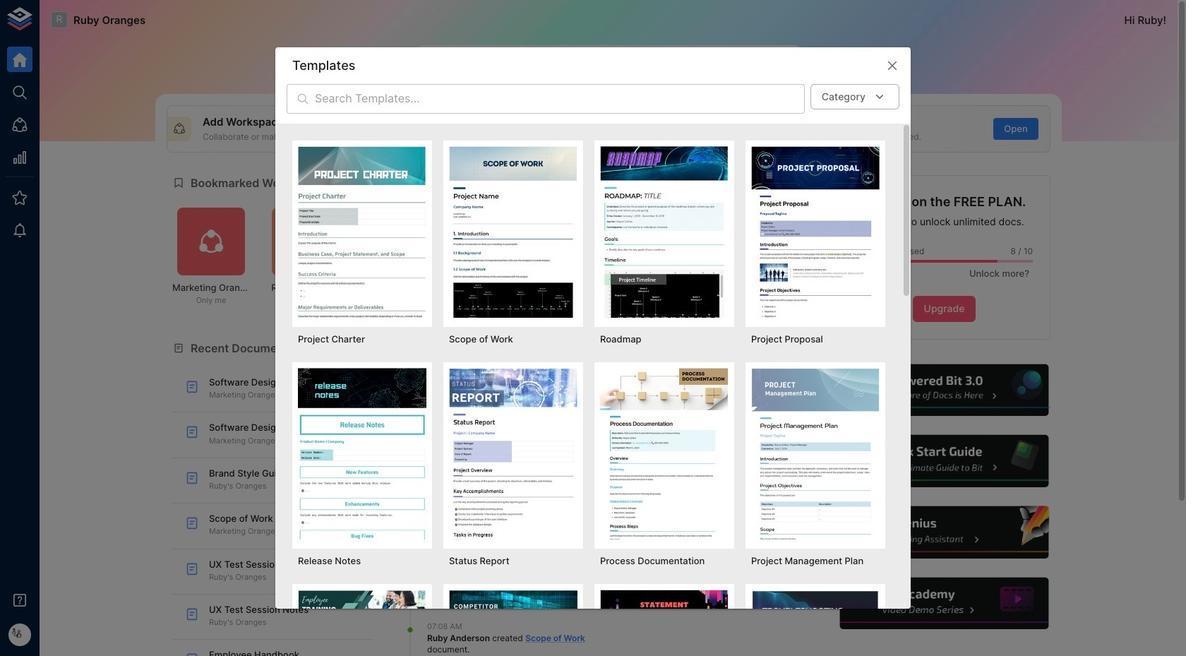 Task type: vqa. For each thing, say whether or not it's contained in the screenshot.
the handbook. on the right of page
no



Task type: locate. For each thing, give the bounding box(es) containing it.
4 help image from the top
[[839, 576, 1051, 632]]

help image
[[839, 362, 1051, 418], [839, 433, 1051, 490], [839, 505, 1051, 561], [839, 576, 1051, 632]]

competitor research report image
[[449, 590, 578, 656]]

project charter image
[[298, 146, 427, 318]]

3 help image from the top
[[839, 505, 1051, 561]]

troubleshooting guide image
[[752, 590, 880, 656]]

employee training manual image
[[298, 590, 427, 656]]

dialog
[[276, 47, 911, 656]]

Search Templates... text field
[[315, 84, 805, 114]]

project proposal image
[[752, 146, 880, 318]]

scope of work image
[[449, 146, 578, 318]]



Task type: describe. For each thing, give the bounding box(es) containing it.
statement of work image
[[601, 590, 729, 656]]

release notes image
[[298, 368, 427, 539]]

status report image
[[449, 368, 578, 539]]

project management plan image
[[752, 368, 880, 539]]

roadmap image
[[601, 146, 729, 318]]

2 help image from the top
[[839, 433, 1051, 490]]

process documentation image
[[601, 368, 729, 539]]

1 help image from the top
[[839, 362, 1051, 418]]



